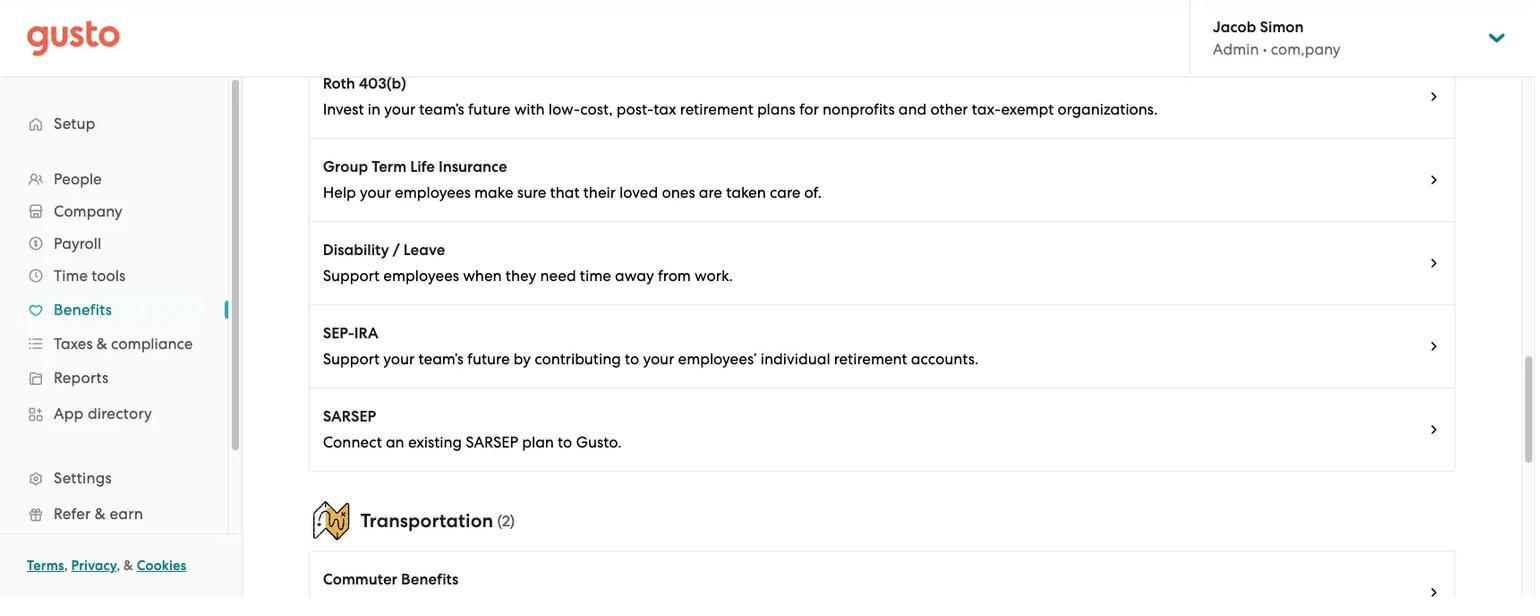 Task type: vqa. For each thing, say whether or not it's contained in the screenshot.


Task type: locate. For each thing, give the bounding box(es) containing it.
1 opens in current tab image from the top
[[1427, 6, 1442, 21]]

to right plan at the left of the page
[[558, 433, 572, 451]]

3 opens in current tab image from the top
[[1427, 423, 1442, 437]]

future inside sep-ira support your team's future by contributing to your employees' individual retirement accounts.
[[467, 350, 510, 368]]

3 opens in current tab image from the top
[[1427, 256, 1442, 270]]

taxes
[[54, 335, 93, 353]]

1 horizontal spatial benefits
[[401, 570, 459, 589]]

4 opens in current tab image from the top
[[1427, 586, 1442, 597]]

1 vertical spatial benefits
[[401, 570, 459, 589]]

gusto.
[[576, 433, 622, 451]]

sarsep
[[323, 407, 376, 426], [466, 433, 518, 451]]

& right taxes
[[97, 335, 107, 353]]

1 future from the top
[[468, 100, 511, 118]]

to inside the sarsep connect an existing sarsep plan to gusto.
[[558, 433, 572, 451]]

commuter
[[323, 570, 398, 589]]

0 vertical spatial future
[[468, 100, 511, 118]]

benefits down time tools on the top left of the page
[[54, 301, 112, 319]]

cost,
[[580, 100, 613, 118]]

tax-
[[972, 100, 1001, 118]]

retirement
[[680, 100, 754, 118], [834, 350, 908, 368]]

jacob simon admin • com,pany
[[1213, 18, 1341, 58]]

0 vertical spatial to
[[625, 350, 639, 368]]

company button
[[18, 195, 210, 227]]

reports link
[[18, 362, 210, 394]]

2 opens in current tab image from the top
[[1427, 173, 1442, 187]]

1 vertical spatial future
[[467, 350, 510, 368]]

people button
[[18, 163, 210, 195]]

team's
[[419, 100, 464, 118], [419, 350, 464, 368]]

0 horizontal spatial to
[[558, 433, 572, 451]]

1 horizontal spatial to
[[625, 350, 639, 368]]

your down term
[[360, 184, 391, 201]]

by
[[514, 350, 531, 368]]

your
[[384, 100, 416, 118], [360, 184, 391, 201], [384, 350, 415, 368], [643, 350, 674, 368]]

list
[[309, 0, 1456, 472], [0, 163, 228, 597]]

sarsep up connect
[[323, 407, 376, 426]]

their
[[584, 184, 616, 201]]

& for compliance
[[97, 335, 107, 353]]

group
[[323, 158, 368, 176]]

1 opens in current tab image from the top
[[1427, 90, 1442, 104]]

your up an
[[384, 350, 415, 368]]

refer & earn link
[[18, 498, 210, 530]]

, left cookies
[[117, 558, 120, 574]]

0 vertical spatial support
[[323, 267, 380, 285]]

(
[[497, 512, 502, 530]]

to inside sep-ira support your team's future by contributing to your employees' individual retirement accounts.
[[625, 350, 639, 368]]

0 vertical spatial benefits
[[54, 301, 112, 319]]

from
[[658, 267, 691, 285]]

tax
[[654, 100, 677, 118]]

1 vertical spatial &
[[95, 505, 106, 523]]

1 , from the left
[[64, 558, 68, 574]]

2 support from the top
[[323, 350, 380, 368]]

earn
[[110, 505, 143, 523]]

0 horizontal spatial benefits
[[54, 301, 112, 319]]

cookies button
[[137, 555, 187, 577]]

future left with
[[468, 100, 511, 118]]

to right contributing
[[625, 350, 639, 368]]

retirement inside sep-ira support your team's future by contributing to your employees' individual retirement accounts.
[[834, 350, 908, 368]]

1 vertical spatial employees
[[384, 267, 459, 285]]

0 horizontal spatial retirement
[[680, 100, 754, 118]]

support
[[323, 267, 380, 285], [323, 350, 380, 368]]

& left cookies
[[124, 558, 133, 574]]

app
[[54, 405, 84, 423]]

employees
[[395, 184, 471, 201], [384, 267, 459, 285]]

&
[[97, 335, 107, 353], [95, 505, 106, 523], [124, 558, 133, 574]]

2
[[502, 512, 510, 530]]

& inside dropdown button
[[97, 335, 107, 353]]

0 horizontal spatial ,
[[64, 558, 68, 574]]

opens in current tab image
[[1427, 6, 1442, 21], [1427, 339, 1442, 354], [1427, 423, 1442, 437]]

2 opens in current tab image from the top
[[1427, 339, 1442, 354]]

nonprofits
[[823, 100, 895, 118]]

0 horizontal spatial sarsep
[[323, 407, 376, 426]]

team's up life
[[419, 100, 464, 118]]

settings link
[[18, 462, 210, 494]]

1 support from the top
[[323, 267, 380, 285]]

0 vertical spatial opens in current tab image
[[1427, 6, 1442, 21]]

care
[[770, 184, 801, 201]]

retirement left the 'accounts.'
[[834, 350, 908, 368]]

employees down the leave
[[384, 267, 459, 285]]

commuter benefits button
[[310, 552, 1455, 597]]

support inside disability / leave support employees when they need time away from work.
[[323, 267, 380, 285]]

0 vertical spatial employees
[[395, 184, 471, 201]]

roth
[[323, 74, 355, 93]]

support down sep-
[[323, 350, 380, 368]]

team's up the sarsep connect an existing sarsep plan to gusto.
[[419, 350, 464, 368]]

benefits down "transportation"
[[401, 570, 459, 589]]

retirement inside roth 403(b) invest in your team's future with low-cost, post-tax retirement plans for nonprofits and other tax-exempt organizations.
[[680, 100, 754, 118]]

1 horizontal spatial list
[[309, 0, 1456, 472]]

transportation ( 2 )
[[361, 509, 515, 533]]

post-
[[617, 100, 654, 118]]

jacob
[[1213, 18, 1257, 37]]

0 vertical spatial team's
[[419, 100, 464, 118]]

list containing roth 403(b)
[[309, 0, 1456, 472]]

1 vertical spatial opens in current tab image
[[1427, 339, 1442, 354]]

,
[[64, 558, 68, 574], [117, 558, 120, 574]]

2 vertical spatial &
[[124, 558, 133, 574]]

privacy
[[71, 558, 117, 574]]

transportation
[[361, 509, 494, 533]]

•
[[1263, 40, 1267, 58]]

make
[[475, 184, 514, 201]]

your right 'in'
[[384, 100, 416, 118]]

other
[[931, 100, 968, 118]]

2 future from the top
[[467, 350, 510, 368]]

2 vertical spatial opens in current tab image
[[1427, 423, 1442, 437]]

1 vertical spatial support
[[323, 350, 380, 368]]

, left the privacy
[[64, 558, 68, 574]]

plan
[[522, 433, 554, 451]]

roth 403(b) invest in your team's future with low-cost, post-tax retirement plans for nonprofits and other tax-exempt organizations.
[[323, 74, 1158, 118]]

support down disability
[[323, 267, 380, 285]]

ones
[[662, 184, 695, 201]]

1 vertical spatial retirement
[[834, 350, 908, 368]]

individual
[[761, 350, 831, 368]]

insurance
[[439, 158, 507, 176]]

ira
[[354, 324, 379, 343]]

employees down life
[[395, 184, 471, 201]]

1 vertical spatial team's
[[419, 350, 464, 368]]

company
[[54, 202, 122, 220]]

sure
[[517, 184, 547, 201]]

benefits
[[54, 301, 112, 319], [401, 570, 459, 589]]

an
[[386, 433, 404, 451]]

sarsep left plan at the left of the page
[[466, 433, 518, 451]]

employees inside group term life insurance help your employees make sure that their loved ones are taken care of.
[[395, 184, 471, 201]]

time tools
[[54, 267, 126, 285]]

leave
[[404, 241, 445, 260]]

to
[[625, 350, 639, 368], [558, 433, 572, 451]]

opens in current tab image for roth 403(b)
[[1427, 90, 1442, 104]]

work.
[[695, 267, 733, 285]]

exempt
[[1001, 100, 1054, 118]]

0 vertical spatial retirement
[[680, 100, 754, 118]]

1 vertical spatial to
[[558, 433, 572, 451]]

away
[[615, 267, 654, 285]]

privacy link
[[71, 558, 117, 574]]

that
[[550, 184, 580, 201]]

future left by on the bottom left of page
[[467, 350, 510, 368]]

1 horizontal spatial ,
[[117, 558, 120, 574]]

of.
[[804, 184, 822, 201]]

cookies
[[137, 558, 187, 574]]

your inside roth 403(b) invest in your team's future with low-cost, post-tax retirement plans for nonprofits and other tax-exempt organizations.
[[384, 100, 416, 118]]

terms link
[[27, 558, 64, 574]]

& left earn
[[95, 505, 106, 523]]

0 vertical spatial &
[[97, 335, 107, 353]]

0 horizontal spatial list
[[0, 163, 228, 597]]

1 vertical spatial sarsep
[[466, 433, 518, 451]]

retirement right tax
[[680, 100, 754, 118]]

refer & earn
[[54, 505, 143, 523]]

opens in current tab image
[[1427, 90, 1442, 104], [1427, 173, 1442, 187], [1427, 256, 1442, 270], [1427, 586, 1442, 597]]

1 horizontal spatial retirement
[[834, 350, 908, 368]]



Task type: describe. For each thing, give the bounding box(es) containing it.
sep-
[[323, 324, 354, 343]]

/
[[393, 241, 400, 260]]

low-
[[549, 100, 580, 118]]

in
[[368, 100, 381, 118]]

for
[[799, 100, 819, 118]]

setup
[[54, 115, 96, 133]]

directory
[[88, 405, 152, 423]]

and
[[899, 100, 927, 118]]

team's inside roth 403(b) invest in your team's future with low-cost, post-tax retirement plans for nonprofits and other tax-exempt organizations.
[[419, 100, 464, 118]]

accounts.
[[911, 350, 979, 368]]

app directory
[[54, 405, 152, 423]]

contributing
[[535, 350, 621, 368]]

employees inside disability / leave support employees when they need time away from work.
[[384, 267, 459, 285]]

taxes & compliance button
[[18, 328, 210, 360]]

benefits inside "button"
[[401, 570, 459, 589]]

)
[[510, 512, 515, 530]]

commuter benefits
[[323, 570, 459, 589]]

simon
[[1260, 18, 1304, 37]]

app directory link
[[18, 398, 210, 430]]

retirement for sep-ira
[[834, 350, 908, 368]]

payroll
[[54, 235, 101, 252]]

compliance
[[111, 335, 193, 353]]

time
[[54, 267, 88, 285]]

term
[[372, 158, 407, 176]]

com,pany
[[1271, 40, 1341, 58]]

terms , privacy , & cookies
[[27, 558, 187, 574]]

disability / leave support employees when they need time away from work.
[[323, 241, 733, 285]]

settings
[[54, 469, 112, 487]]

retirement for roth 403(b)
[[680, 100, 754, 118]]

your left "employees'"
[[643, 350, 674, 368]]

future inside roth 403(b) invest in your team's future with low-cost, post-tax retirement plans for nonprofits and other tax-exempt organizations.
[[468, 100, 511, 118]]

reports
[[54, 369, 109, 387]]

opens in current tab image for group term life insurance
[[1427, 173, 1442, 187]]

opens in current tab image inside commuter benefits "button"
[[1427, 586, 1442, 597]]

group term life insurance help your employees make sure that their loved ones are taken care of.
[[323, 158, 822, 201]]

home image
[[27, 20, 120, 56]]

invest
[[323, 100, 364, 118]]

opens in current tab image for disability / leave
[[1427, 256, 1442, 270]]

taken
[[726, 184, 766, 201]]

support inside sep-ira support your team's future by contributing to your employees' individual retirement accounts.
[[323, 350, 380, 368]]

admin
[[1213, 40, 1259, 58]]

benefits inside list
[[54, 301, 112, 319]]

organizations.
[[1058, 100, 1158, 118]]

with
[[515, 100, 545, 118]]

list containing people
[[0, 163, 228, 597]]

team's inside sep-ira support your team's future by contributing to your employees' individual retirement accounts.
[[419, 350, 464, 368]]

time tools button
[[18, 260, 210, 292]]

403(b)
[[359, 74, 406, 93]]

taxes & compliance
[[54, 335, 193, 353]]

2 , from the left
[[117, 558, 120, 574]]

disability
[[323, 241, 389, 260]]

opens in current tab image for connect
[[1427, 423, 1442, 437]]

need
[[540, 267, 576, 285]]

sarsep connect an existing sarsep plan to gusto.
[[323, 407, 622, 451]]

gusto navigation element
[[0, 77, 228, 597]]

plans
[[757, 100, 796, 118]]

help
[[323, 184, 356, 201]]

they
[[506, 267, 537, 285]]

0 vertical spatial sarsep
[[323, 407, 376, 426]]

payroll button
[[18, 227, 210, 260]]

your inside group term life insurance help your employees make sure that their loved ones are taken care of.
[[360, 184, 391, 201]]

life
[[410, 158, 435, 176]]

terms
[[27, 558, 64, 574]]

1 horizontal spatial sarsep
[[466, 433, 518, 451]]

existing
[[408, 433, 462, 451]]

when
[[463, 267, 502, 285]]

& for earn
[[95, 505, 106, 523]]

sep-ira support your team's future by contributing to your employees' individual retirement accounts.
[[323, 324, 979, 368]]

are
[[699, 184, 723, 201]]

setup link
[[18, 107, 210, 140]]

connect
[[323, 433, 382, 451]]

opens in current tab image for ira
[[1427, 339, 1442, 354]]

employees'
[[678, 350, 757, 368]]

loved
[[620, 184, 658, 201]]

refer
[[54, 505, 91, 523]]

benefits link
[[18, 294, 210, 326]]

tools
[[92, 267, 126, 285]]

time
[[580, 267, 611, 285]]



